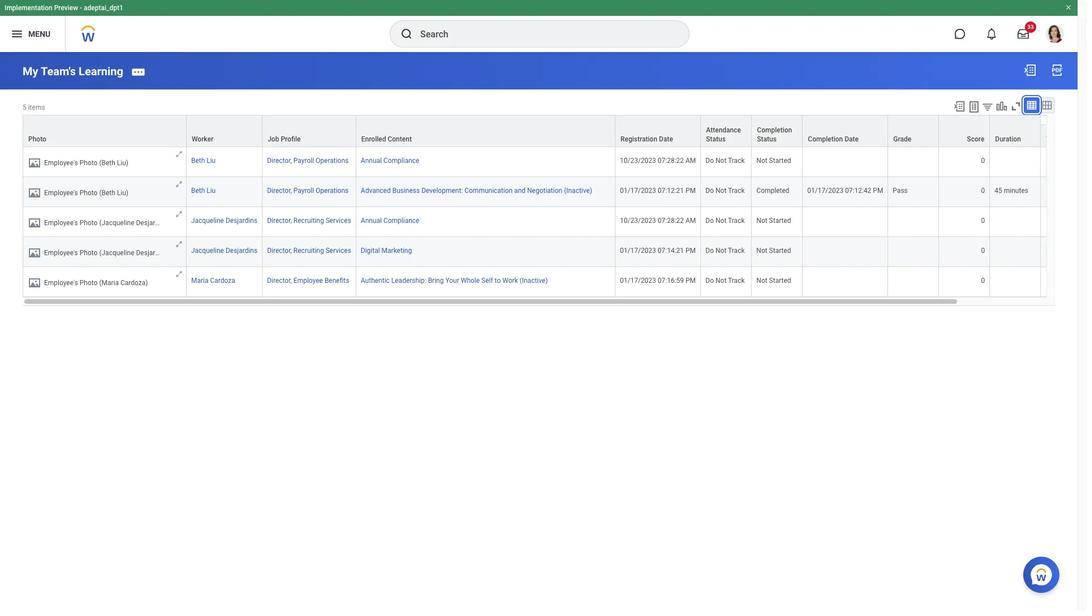 Task type: vqa. For each thing, say whether or not it's contained in the screenshot.
Items
yes



Task type: locate. For each thing, give the bounding box(es) containing it.
1 0 from the top
[[982, 157, 986, 165]]

annual compliance
[[361, 157, 420, 165], [361, 217, 420, 225]]

employee's inside cell
[[44, 279, 78, 287]]

menu
[[28, 29, 51, 38]]

1 vertical spatial (inactive)
[[520, 277, 548, 285]]

0 horizontal spatial date
[[660, 135, 674, 143]]

do not track
[[706, 157, 745, 165], [706, 187, 745, 195], [706, 217, 745, 225], [706, 247, 745, 255], [706, 277, 745, 285]]

2 am from the top
[[686, 217, 696, 225]]

01/17/2023 left 07:12:21
[[620, 187, 657, 195]]

type button
[[1042, 125, 1087, 146]]

0 horizontal spatial (inactive)
[[520, 277, 548, 285]]

desjardins)
[[136, 219, 170, 227], [136, 249, 170, 257]]

employee's for maria cardoza link
[[44, 279, 78, 287]]

2 annual compliance from the top
[[361, 217, 420, 225]]

desjardins
[[226, 217, 258, 225], [226, 247, 258, 255]]

0 horizontal spatial status
[[707, 135, 726, 143]]

0 for 3rd row from the top of the the my team's learning main content
[[982, 187, 986, 195]]

employee's photo (jacqueline desjardins) cell
[[23, 207, 187, 237], [23, 237, 187, 267]]

date right registration
[[660, 135, 674, 143]]

payroll for advanced business development: communication and negotiation (inactive)
[[294, 187, 314, 195]]

2 annual compliance link from the top
[[361, 214, 420, 225]]

not started for second row from the bottom
[[757, 247, 792, 255]]

1 desjardins from the top
[[226, 217, 258, 225]]

1 date from the left
[[660, 135, 674, 143]]

2 do from the top
[[706, 187, 714, 195]]

registration date
[[621, 135, 674, 143]]

operations down job profile popup button
[[316, 157, 349, 165]]

2 10/23/2023 from the top
[[620, 217, 657, 225]]

2 director, payroll operations link from the top
[[267, 187, 349, 195]]

date for registration date
[[660, 135, 674, 143]]

fullscreen image
[[1010, 100, 1023, 112]]

01/17/2023
[[620, 187, 657, 195], [808, 187, 844, 195], [620, 247, 657, 255], [620, 277, 657, 285]]

1 vertical spatial operations
[[316, 187, 349, 195]]

3 0 from the top
[[982, 217, 986, 225]]

0 vertical spatial annual compliance link
[[361, 154, 420, 165]]

1 employee's photo (jacqueline desjardins) cell from the top
[[23, 207, 187, 237]]

operations left advanced
[[316, 187, 349, 195]]

1 vertical spatial grow image
[[175, 270, 183, 278]]

1 10/23/2023 07:28:22 am from the top
[[620, 157, 696, 165]]

1 track from the top
[[729, 157, 745, 165]]

0 vertical spatial beth liu
[[191, 157, 216, 165]]

1 annual compliance link from the top
[[361, 154, 420, 165]]

10/23/2023 up 01/17/2023 07:14:21 pm
[[620, 217, 657, 225]]

annual compliance down enrolled content
[[361, 157, 420, 165]]

2 not started from the top
[[757, 217, 792, 225]]

toolbar
[[949, 97, 1056, 115]]

2 employee's photo (jacqueline desjardins) cell from the top
[[23, 237, 187, 267]]

4 do not track from the top
[[706, 247, 745, 255]]

0 for third row from the bottom
[[982, 217, 986, 225]]

1 do not track from the top
[[706, 157, 745, 165]]

(beth
[[99, 159, 115, 167], [99, 189, 115, 197]]

completion inside popup button
[[758, 126, 793, 134]]

to
[[495, 277, 501, 285]]

completion for date
[[809, 135, 844, 143]]

grow image inside employee's photo (maria cardoza) cell
[[175, 270, 183, 278]]

2 10/23/2023 07:28:22 am from the top
[[620, 217, 696, 225]]

3 director, from the top
[[267, 217, 292, 225]]

type row
[[23, 124, 1087, 147]]

employee's photo (beth liu) cell for advanced business development: communication and negotiation (inactive)
[[23, 177, 187, 207]]

1 status from the left
[[707, 135, 726, 143]]

my team's learning
[[23, 64, 123, 78]]

annual compliance for director, payroll operations
[[361, 157, 420, 165]]

score button
[[940, 115, 990, 146]]

learning
[[79, 64, 123, 78]]

4 director, from the top
[[267, 247, 292, 255]]

1 vertical spatial director, recruiting services link
[[267, 247, 351, 255]]

10/23/2023 down registration
[[620, 157, 657, 165]]

0 vertical spatial jacqueline desjardins link
[[191, 217, 258, 225]]

grow image
[[175, 150, 183, 158], [175, 180, 183, 188], [175, 240, 183, 248]]

liu)
[[117, 159, 128, 167], [117, 189, 128, 197]]

director, payroll operations link for annual compliance
[[267, 157, 349, 165]]

2 payroll from the top
[[294, 187, 314, 195]]

authentic leadership: bring your whole self to work (inactive)
[[361, 277, 548, 285]]

(beth for advanced business development: communication and negotiation (inactive)
[[99, 189, 115, 197]]

recruiting
[[294, 217, 324, 225], [294, 247, 324, 255]]

annual compliance link down enrolled content
[[361, 154, 420, 165]]

1 vertical spatial beth
[[191, 187, 205, 195]]

row
[[23, 115, 1087, 147], [23, 147, 1087, 177], [23, 177, 1087, 207], [23, 207, 1087, 237], [23, 237, 1087, 267], [23, 267, 1087, 297]]

pm right 07:12:42
[[874, 187, 884, 195]]

5 employee's from the top
[[44, 279, 78, 287]]

am
[[686, 157, 696, 165], [686, 217, 696, 225]]

1 vertical spatial liu)
[[117, 189, 128, 197]]

2 employee's from the top
[[44, 189, 78, 197]]

07:28:22 up 07:12:21
[[658, 157, 684, 165]]

1 vertical spatial completion
[[809, 135, 844, 143]]

1 vertical spatial (beth
[[99, 189, 115, 197]]

0 vertical spatial services
[[326, 217, 351, 225]]

0 vertical spatial employee's photo (jacqueline desjardins)
[[44, 219, 170, 227]]

photo for digital marketing's director, recruiting services link
[[80, 249, 98, 257]]

annual compliance link up digital marketing link
[[361, 214, 420, 225]]

1 vertical spatial desjardins)
[[136, 249, 170, 257]]

3 row from the top
[[23, 177, 1087, 207]]

1 vertical spatial annual
[[361, 217, 382, 225]]

1 vertical spatial jacqueline desjardins link
[[191, 247, 258, 255]]

1 director, recruiting services link from the top
[[267, 217, 351, 225]]

photo inside cell
[[80, 279, 98, 287]]

1 liu from the top
[[207, 157, 216, 165]]

0 vertical spatial jacqueline desjardins
[[191, 217, 258, 225]]

enrolled content
[[362, 135, 412, 143]]

0 vertical spatial operations
[[316, 157, 349, 165]]

compliance for director, recruiting services
[[384, 217, 420, 225]]

3 employee's from the top
[[44, 219, 78, 227]]

0 vertical spatial desjardins
[[226, 217, 258, 225]]

1 vertical spatial jacqueline desjardins
[[191, 247, 258, 255]]

image image inside employee's photo (maria cardoza) cell
[[28, 276, 41, 290]]

1 started from the top
[[770, 157, 792, 165]]

payroll for annual compliance
[[294, 157, 314, 165]]

beth
[[191, 157, 205, 165], [191, 187, 205, 195]]

completion right completion status popup button
[[809, 135, 844, 143]]

2 services from the top
[[326, 247, 351, 255]]

07:28:22 down 07:12:21
[[658, 217, 684, 225]]

pm
[[686, 187, 696, 195], [874, 187, 884, 195], [686, 247, 696, 255], [686, 277, 696, 285]]

1 vertical spatial liu
[[207, 187, 216, 195]]

operations
[[316, 157, 349, 165], [316, 187, 349, 195]]

4 do from the top
[[706, 247, 714, 255]]

01/17/2023 left 07:12:42
[[808, 187, 844, 195]]

registration
[[621, 135, 658, 143]]

director, for director, payroll operations link associated with annual compliance
[[267, 157, 292, 165]]

1 row from the top
[[23, 115, 1087, 147]]

1 jacqueline desjardins link from the top
[[191, 217, 258, 225]]

cardoza)
[[121, 279, 148, 287]]

director, payroll operations for annual
[[267, 157, 349, 165]]

1 vertical spatial am
[[686, 217, 696, 225]]

10/23/2023 07:28:22 am down registration date
[[620, 157, 696, 165]]

track for digital marketing link
[[729, 247, 745, 255]]

01/17/2023 for 01/17/2023 07:16:59 pm
[[620, 277, 657, 285]]

0 vertical spatial director, payroll operations link
[[267, 157, 349, 165]]

1 vertical spatial employee's photo (jacqueline desjardins)
[[44, 249, 170, 257]]

1 (jacqueline from the top
[[99, 219, 134, 227]]

0 vertical spatial grow image
[[175, 150, 183, 158]]

1 vertical spatial annual compliance link
[[361, 214, 420, 225]]

annual for operations
[[361, 157, 382, 165]]

2 desjardins from the top
[[226, 247, 258, 255]]

1 director, payroll operations from the top
[[267, 157, 349, 165]]

advanced business development: communication and negotiation (inactive)
[[361, 187, 593, 195]]

annual compliance link for director, payroll operations
[[361, 154, 420, 165]]

1 director, recruiting services from the top
[[267, 217, 351, 225]]

1 vertical spatial export to excel image
[[954, 100, 966, 112]]

0 vertical spatial employee's photo (beth liu)
[[44, 159, 128, 167]]

photo for director, payroll operations link associated with annual compliance
[[80, 159, 98, 167]]

1 payroll from the top
[[294, 157, 314, 165]]

0 for second row from the bottom
[[982, 247, 986, 255]]

director, payroll operations link
[[267, 157, 349, 165], [267, 187, 349, 195]]

2 0 from the top
[[982, 187, 986, 195]]

completion status
[[758, 126, 793, 143]]

employee's photo (beth liu)
[[44, 159, 128, 167], [44, 189, 128, 197]]

0 vertical spatial recruiting
[[294, 217, 324, 225]]

01/17/2023 07:16:59 pm
[[620, 277, 696, 285]]

not started for row containing maria cardoza
[[757, 277, 792, 285]]

1 vertical spatial beth liu link
[[191, 187, 216, 195]]

1 vertical spatial compliance
[[384, 217, 420, 225]]

3 do not track from the top
[[706, 217, 745, 225]]

1 am from the top
[[686, 157, 696, 165]]

2 grow image from the top
[[175, 180, 183, 188]]

image image for annual's beth liu link
[[28, 156, 41, 170]]

2 image image from the top
[[28, 186, 41, 200]]

annual compliance for director, recruiting services
[[361, 217, 420, 225]]

1 vertical spatial annual compliance
[[361, 217, 420, 225]]

desjardins for annual compliance
[[226, 217, 258, 225]]

annual for services
[[361, 217, 382, 225]]

0 vertical spatial director, recruiting services
[[267, 217, 351, 225]]

view printable version (pdf) image
[[1051, 63, 1065, 77]]

export to excel image left export to worksheets image
[[954, 100, 966, 112]]

0 vertical spatial director, recruiting services link
[[267, 217, 351, 225]]

implementation
[[5, 4, 52, 12]]

1 liu) from the top
[[117, 159, 128, 167]]

1 horizontal spatial date
[[845, 135, 859, 143]]

annual up digital
[[361, 217, 382, 225]]

status inside attendance status
[[707, 135, 726, 143]]

5 image image from the top
[[28, 276, 41, 290]]

3 started from the top
[[770, 247, 792, 255]]

2 director, payroll operations from the top
[[267, 187, 349, 195]]

1 vertical spatial director, payroll operations
[[267, 187, 349, 195]]

started for digital marketing's director, recruiting services link
[[770, 247, 792, 255]]

0 horizontal spatial completion
[[758, 126, 793, 134]]

beth liu
[[191, 157, 216, 165], [191, 187, 216, 195]]

0 vertical spatial liu
[[207, 157, 216, 165]]

0 vertical spatial grow image
[[175, 210, 183, 218]]

and
[[515, 187, 526, 195]]

1 07:28:22 from the top
[[658, 157, 684, 165]]

employee's photo (maria cardoza) cell
[[23, 267, 187, 297]]

compliance down content
[[384, 157, 420, 165]]

4 track from the top
[[729, 247, 745, 255]]

5 items
[[23, 103, 45, 111]]

2 status from the left
[[758, 135, 777, 143]]

(jacqueline for annual compliance
[[99, 219, 134, 227]]

2 (jacqueline from the top
[[99, 249, 134, 257]]

search image
[[400, 27, 414, 41]]

track for advanced business development: communication and negotiation (inactive) link
[[729, 187, 745, 195]]

2 vertical spatial grow image
[[175, 240, 183, 248]]

01/17/2023 left 07:14:21
[[620, 247, 657, 255]]

4 0 from the top
[[982, 247, 986, 255]]

cell
[[803, 147, 889, 177], [889, 147, 940, 177], [991, 147, 1042, 177], [1042, 147, 1087, 177], [1042, 177, 1087, 207], [803, 207, 889, 237], [889, 207, 940, 237], [991, 207, 1042, 237], [1042, 207, 1087, 237], [803, 237, 889, 267], [889, 237, 940, 267], [991, 237, 1042, 267], [1042, 237, 1087, 267], [803, 267, 889, 297], [889, 267, 940, 297], [991, 267, 1042, 297], [1042, 267, 1087, 297]]

5 director, from the top
[[267, 277, 292, 285]]

expand table image
[[1042, 99, 1053, 111]]

3 not started from the top
[[757, 247, 792, 255]]

2 beth liu from the top
[[191, 187, 216, 195]]

1 annual compliance from the top
[[361, 157, 420, 165]]

am down 01/17/2023 07:12:21 pm
[[686, 217, 696, 225]]

1 beth liu from the top
[[191, 157, 216, 165]]

1 vertical spatial grow image
[[175, 180, 183, 188]]

1 (beth from the top
[[99, 159, 115, 167]]

completion inside popup button
[[809, 135, 844, 143]]

status right attendance status popup button
[[758, 135, 777, 143]]

0 vertical spatial annual
[[361, 157, 382, 165]]

row containing learn
[[23, 115, 1087, 147]]

2 annual from the top
[[361, 217, 382, 225]]

attendance status
[[707, 126, 742, 143]]

2 beth liu link from the top
[[191, 187, 216, 195]]

2 do not track from the top
[[706, 187, 745, 195]]

date
[[660, 135, 674, 143], [845, 135, 859, 143]]

beth for advanced
[[191, 187, 205, 195]]

5 0 from the top
[[982, 277, 986, 285]]

director, for director, employee benefits link
[[267, 277, 292, 285]]

photo
[[28, 135, 46, 143], [80, 159, 98, 167], [80, 189, 98, 197], [80, 219, 98, 227], [80, 249, 98, 257], [80, 279, 98, 287]]

enrolled
[[362, 135, 386, 143]]

image image
[[28, 156, 41, 170], [28, 186, 41, 200], [28, 216, 41, 230], [28, 246, 41, 260], [28, 276, 41, 290]]

photo for director, payroll operations link related to advanced business development: communication and negotiation (inactive)
[[80, 189, 98, 197]]

status inside completion status
[[758, 135, 777, 143]]

services
[[326, 217, 351, 225], [326, 247, 351, 255]]

do not track for "authentic leadership: bring your whole self to work (inactive)" link on the top of the page
[[706, 277, 745, 285]]

2 (beth from the top
[[99, 189, 115, 197]]

1 employee's photo (beth liu) from the top
[[44, 159, 128, 167]]

jacqueline for digital
[[191, 247, 224, 255]]

1 grow image from the top
[[175, 150, 183, 158]]

0 vertical spatial compliance
[[384, 157, 420, 165]]

33
[[1028, 24, 1035, 30]]

1 horizontal spatial (inactive)
[[564, 187, 593, 195]]

beth liu link for advanced
[[191, 187, 216, 195]]

2 date from the left
[[845, 135, 859, 143]]

(inactive) right negotiation
[[564, 187, 593, 195]]

0 vertical spatial desjardins)
[[136, 219, 170, 227]]

annual compliance link for director, recruiting services
[[361, 214, 420, 225]]

payroll
[[294, 157, 314, 165], [294, 187, 314, 195]]

0 vertical spatial jacqueline
[[191, 217, 224, 225]]

my team's learning element
[[23, 64, 123, 78]]

1 beth from the top
[[191, 157, 205, 165]]

1 horizontal spatial export to excel image
[[1024, 63, 1038, 77]]

1 vertical spatial director, payroll operations link
[[267, 187, 349, 195]]

0 vertical spatial 10/23/2023 07:28:22 am
[[620, 157, 696, 165]]

learn
[[1070, 116, 1087, 124]]

0 vertical spatial annual compliance
[[361, 157, 420, 165]]

1 vertical spatial 07:28:22
[[658, 217, 684, 225]]

0 vertical spatial (jacqueline
[[99, 219, 134, 227]]

1 image image from the top
[[28, 156, 41, 170]]

2 director, recruiting services from the top
[[267, 247, 351, 255]]

45
[[995, 187, 1003, 195]]

1 grow image from the top
[[175, 210, 183, 218]]

0 vertical spatial director, payroll operations
[[267, 157, 349, 165]]

liu
[[207, 157, 216, 165], [207, 187, 216, 195]]

3 do from the top
[[706, 217, 714, 225]]

1 vertical spatial services
[[326, 247, 351, 255]]

1 vertical spatial (jacqueline
[[99, 249, 134, 257]]

(jacqueline
[[99, 219, 134, 227], [99, 249, 134, 257]]

completion right attendance status popup button
[[758, 126, 793, 134]]

justify image
[[10, 27, 24, 41]]

employee's photo (jacqueline desjardins) for annual compliance
[[44, 219, 170, 227]]

01/17/2023 for 01/17/2023 07:12:21 pm
[[620, 187, 657, 195]]

not started for 2nd row
[[757, 157, 792, 165]]

operations for annual compliance
[[316, 157, 349, 165]]

work
[[503, 277, 518, 285]]

0 vertical spatial liu)
[[117, 159, 128, 167]]

do for advanced business development: communication and negotiation (inactive) link
[[706, 187, 714, 195]]

attendance
[[707, 126, 742, 134]]

notifications large image
[[987, 28, 998, 40]]

director, recruiting services link for digital marketing
[[267, 247, 351, 255]]

completion date
[[809, 135, 859, 143]]

0 vertical spatial export to excel image
[[1024, 63, 1038, 77]]

liu) for advanced business development: communication and negotiation (inactive)
[[117, 189, 128, 197]]

pm for 01/17/2023 07:12:21 pm
[[686, 187, 696, 195]]

annual compliance link
[[361, 154, 420, 165], [361, 214, 420, 225]]

advanced
[[361, 187, 391, 195]]

director, payroll operations
[[267, 157, 349, 165], [267, 187, 349, 195]]

0 vertical spatial beth liu link
[[191, 157, 216, 165]]

2 liu from the top
[[207, 187, 216, 195]]

director, for director, payroll operations link related to advanced business development: communication and negotiation (inactive)
[[267, 187, 292, 195]]

2 07:28:22 from the top
[[658, 217, 684, 225]]

1 not started from the top
[[757, 157, 792, 165]]

0 vertical spatial 10/23/2023
[[620, 157, 657, 165]]

jacqueline
[[191, 217, 224, 225], [191, 247, 224, 255]]

(inactive)
[[564, 187, 593, 195], [520, 277, 548, 285]]

grow image
[[175, 210, 183, 218], [175, 270, 183, 278]]

grow image for advanced business development: communication and negotiation (inactive)
[[175, 180, 183, 188]]

jacqueline for annual
[[191, 217, 224, 225]]

1 vertical spatial jacqueline
[[191, 247, 224, 255]]

1 vertical spatial employee's photo (beth liu)
[[44, 189, 128, 197]]

2 jacqueline desjardins from the top
[[191, 247, 258, 255]]

0 vertical spatial payroll
[[294, 157, 314, 165]]

1 vertical spatial 10/23/2023
[[620, 217, 657, 225]]

photo for annual compliance director, recruiting services link
[[80, 219, 98, 227]]

status down attendance
[[707, 135, 726, 143]]

table image
[[1027, 99, 1038, 111]]

2 beth from the top
[[191, 187, 205, 195]]

do not track for advanced business development: communication and negotiation (inactive) link
[[706, 187, 745, 195]]

1 horizontal spatial status
[[758, 135, 777, 143]]

6 row from the top
[[23, 267, 1087, 297]]

jacqueline desjardins for annual
[[191, 217, 258, 225]]

1 horizontal spatial completion
[[809, 135, 844, 143]]

employee's photo (beth liu) cell
[[23, 147, 187, 177], [23, 177, 187, 207]]

1 vertical spatial recruiting
[[294, 247, 324, 255]]

0 vertical spatial (beth
[[99, 159, 115, 167]]

jacqueline desjardins
[[191, 217, 258, 225], [191, 247, 258, 255]]

beth liu link
[[191, 157, 216, 165], [191, 187, 216, 195]]

4 row from the top
[[23, 207, 1087, 237]]

employee's for advanced beth liu link
[[44, 189, 78, 197]]

am for director, payroll operations
[[686, 157, 696, 165]]

2 operations from the top
[[316, 187, 349, 195]]

1 annual from the top
[[361, 157, 382, 165]]

(inactive) right work
[[520, 277, 548, 285]]

1 vertical spatial beth liu
[[191, 187, 216, 195]]

2 director, from the top
[[267, 187, 292, 195]]

4 image image from the top
[[28, 246, 41, 260]]

1 do from the top
[[706, 157, 714, 165]]

authentic leadership: bring your whole self to work (inactive) link
[[361, 274, 548, 285]]

track
[[729, 157, 745, 165], [729, 187, 745, 195], [729, 217, 745, 225], [729, 247, 745, 255], [729, 277, 745, 285]]

0 vertical spatial am
[[686, 157, 696, 165]]

date left grade
[[845, 135, 859, 143]]

0 horizontal spatial export to excel image
[[954, 100, 966, 112]]

-
[[80, 4, 82, 12]]

annual compliance up digital marketing link
[[361, 217, 420, 225]]

0 vertical spatial (inactive)
[[564, 187, 593, 195]]

1 recruiting from the top
[[294, 217, 324, 225]]

pm right 07:12:21
[[686, 187, 696, 195]]

10/23/2023
[[620, 157, 657, 165], [620, 217, 657, 225]]

beth for annual
[[191, 157, 205, 165]]

07:14:21
[[658, 247, 684, 255]]

track for "authentic leadership: bring your whole self to work (inactive)" link on the top of the page
[[729, 277, 745, 285]]

expand/collapse chart image
[[996, 100, 1009, 112]]

liu) for annual compliance
[[117, 159, 128, 167]]

1 vertical spatial director, recruiting services
[[267, 247, 351, 255]]

export to excel image
[[1024, 63, 1038, 77], [954, 100, 966, 112]]

annual down enrolled
[[361, 157, 382, 165]]

whole
[[461, 277, 480, 285]]

2 grow image from the top
[[175, 270, 183, 278]]

2 jacqueline desjardins link from the top
[[191, 247, 258, 255]]

compliance
[[384, 157, 420, 165], [384, 217, 420, 225]]

business
[[393, 187, 420, 195]]

started
[[770, 157, 792, 165], [770, 217, 792, 225], [770, 247, 792, 255], [770, 277, 792, 285]]

1 jacqueline from the top
[[191, 217, 224, 225]]

0 vertical spatial 07:28:22
[[658, 157, 684, 165]]

compliance down business
[[384, 217, 420, 225]]

5 do from the top
[[706, 277, 714, 285]]

pm right 07:14:21
[[686, 247, 696, 255]]

2 track from the top
[[729, 187, 745, 195]]

01/17/2023 07:12:42 pm
[[808, 187, 884, 195]]

2 liu) from the top
[[117, 189, 128, 197]]

0 vertical spatial completion
[[758, 126, 793, 134]]

not started for third row from the bottom
[[757, 217, 792, 225]]

desjardins) for annual compliance
[[136, 219, 170, 227]]

1 vertical spatial desjardins
[[226, 247, 258, 255]]

am down registration date popup button
[[686, 157, 696, 165]]

10/23/2023 07:28:22 am up 01/17/2023 07:14:21 pm
[[620, 217, 696, 225]]

date for completion date
[[845, 135, 859, 143]]

pm right 07:16:59
[[686, 277, 696, 285]]

4 started from the top
[[770, 277, 792, 285]]

director, payroll operations for advanced
[[267, 187, 349, 195]]

export to excel image left view printable version (pdf) 'icon'
[[1024, 63, 1038, 77]]

(inactive) inside advanced business development: communication and negotiation (inactive) link
[[564, 187, 593, 195]]

01/17/2023 left 07:16:59
[[620, 277, 657, 285]]

3 grow image from the top
[[175, 240, 183, 248]]

(inactive) inside "authentic leadership: bring your whole self to work (inactive)" link
[[520, 277, 548, 285]]

1 desjardins) from the top
[[136, 219, 170, 227]]

1 vertical spatial 10/23/2023 07:28:22 am
[[620, 217, 696, 225]]

4 not started from the top
[[757, 277, 792, 285]]

1 compliance from the top
[[384, 157, 420, 165]]

1 vertical spatial payroll
[[294, 187, 314, 195]]

director, recruiting services
[[267, 217, 351, 225], [267, 247, 351, 255]]

status
[[707, 135, 726, 143], [758, 135, 777, 143]]

employee's photo (jacqueline desjardins) cell for digital marketing
[[23, 237, 187, 267]]

director, for digital marketing's director, recruiting services link
[[267, 247, 292, 255]]

0 vertical spatial beth
[[191, 157, 205, 165]]

photo button
[[23, 115, 186, 146]]

2 jacqueline from the top
[[191, 247, 224, 255]]

employee's photo (beth liu) for advanced business development: communication and negotiation (inactive)
[[44, 189, 128, 197]]



Task type: describe. For each thing, give the bounding box(es) containing it.
4 employee's from the top
[[44, 249, 78, 257]]

completion date button
[[803, 115, 888, 146]]

employee's photo (jacqueline desjardins) for digital marketing
[[44, 249, 170, 257]]

maria cardoza link
[[191, 277, 235, 285]]

development:
[[422, 187, 463, 195]]

10/23/2023 07:28:22 am for director, recruiting services
[[620, 217, 696, 225]]

registration date button
[[616, 115, 701, 146]]

33 button
[[1012, 22, 1037, 46]]

type
[[1047, 135, 1061, 143]]

my
[[23, 64, 38, 78]]

compliance for director, payroll operations
[[384, 157, 420, 165]]

(beth for annual compliance
[[99, 159, 115, 167]]

negotiation
[[528, 187, 563, 195]]

status for completion status
[[758, 135, 777, 143]]

recruiting for digital marketing
[[294, 247, 324, 255]]

image image for advanced beth liu link
[[28, 186, 41, 200]]

liu for advanced business development: communication and negotiation (inactive)
[[207, 187, 216, 195]]

maria
[[191, 277, 209, 285]]

beth liu for advanced
[[191, 187, 216, 195]]

01/17/2023 07:12:21 pm
[[620, 187, 696, 195]]

communication
[[465, 187, 513, 195]]

your
[[446, 277, 460, 285]]

photo for director, employee benefits link
[[80, 279, 98, 287]]

director, recruiting services link for annual compliance
[[267, 217, 351, 225]]

beth liu link for annual
[[191, 157, 216, 165]]

desjardins for digital marketing
[[226, 247, 258, 255]]

07:16:59
[[658, 277, 684, 285]]

01/17/2023 for 01/17/2023 07:12:42 pm
[[808, 187, 844, 195]]

attendance status button
[[702, 115, 752, 146]]

5 row from the top
[[23, 237, 1087, 267]]

marketing
[[382, 247, 412, 255]]

10/23/2023 07:28:22 am for director, payroll operations
[[620, 157, 696, 165]]

2 row from the top
[[23, 147, 1087, 177]]

maria cardoza
[[191, 277, 235, 285]]

services for annual
[[326, 217, 351, 225]]

10/23/2023 for director, payroll operations
[[620, 157, 657, 165]]

liu for annual compliance
[[207, 157, 216, 165]]

started for director, payroll operations link associated with annual compliance
[[770, 157, 792, 165]]

worker
[[192, 135, 213, 143]]

jacqueline desjardins for digital
[[191, 247, 258, 255]]

employee's photo (beth liu) for annual compliance
[[44, 159, 128, 167]]

5
[[23, 103, 26, 111]]

do for "authentic leadership: bring your whole self to work (inactive)" link on the top of the page
[[706, 277, 714, 285]]

started for director, employee benefits link
[[770, 277, 792, 285]]

employee's photo (beth liu) cell for annual compliance
[[23, 147, 187, 177]]

employee
[[294, 277, 323, 285]]

job profile
[[268, 135, 301, 143]]

pm for 01/17/2023 07:12:42 pm
[[874, 187, 884, 195]]

07:28:22 for director, payroll operations
[[658, 157, 684, 165]]

operations for advanced business development: communication and negotiation (inactive)
[[316, 187, 349, 195]]

duration button
[[991, 115, 1041, 146]]

07:12:21
[[658, 187, 684, 195]]

benefits
[[325, 277, 350, 285]]

director, recruiting services for digital marketing
[[267, 247, 351, 255]]

job
[[268, 135, 279, 143]]

inbox large image
[[1018, 28, 1030, 40]]

toolbar inside the my team's learning main content
[[949, 97, 1056, 115]]

45 minutes
[[995, 187, 1029, 195]]

profile logan mcneil image
[[1047, 25, 1065, 45]]

grow image for maria
[[175, 270, 183, 278]]

my team's learning main content
[[0, 52, 1087, 316]]

export to worksheets image
[[968, 100, 982, 114]]

content
[[388, 135, 412, 143]]

digital marketing
[[361, 247, 412, 255]]

self
[[482, 277, 493, 285]]

bring
[[428, 277, 444, 285]]

select to filter grid data image
[[982, 101, 995, 112]]

01/17/2023 for 01/17/2023 07:14:21 pm
[[620, 247, 657, 255]]

authentic
[[361, 277, 390, 285]]

completed
[[757, 187, 790, 195]]

enrolled content button
[[357, 115, 615, 146]]

digital marketing link
[[361, 244, 412, 255]]

preview
[[54, 4, 78, 12]]

grade
[[894, 135, 912, 143]]

director, for annual compliance director, recruiting services link
[[267, 217, 292, 225]]

menu button
[[0, 16, 65, 52]]

digital
[[361, 247, 380, 255]]

3 image image from the top
[[28, 216, 41, 230]]

10/23/2023 for director, recruiting services
[[620, 217, 657, 225]]

row containing maria cardoza
[[23, 267, 1087, 297]]

director, employee benefits link
[[267, 277, 350, 285]]

items
[[28, 103, 45, 111]]

completion status button
[[752, 115, 803, 146]]

desjardins) for digital marketing
[[136, 249, 170, 257]]

worker button
[[187, 115, 262, 146]]

07:28:22 for director, recruiting services
[[658, 217, 684, 225]]

jacqueline desjardins link for digital
[[191, 247, 258, 255]]

leadership:
[[392, 277, 427, 285]]

close environment banner image
[[1066, 4, 1073, 11]]

employee's photo (jacqueline desjardins) cell for annual compliance
[[23, 207, 187, 237]]

director, employee benefits
[[267, 277, 350, 285]]

implementation preview -   adeptai_dpt1
[[5, 4, 123, 12]]

pm for 01/17/2023 07:14:21 pm
[[686, 247, 696, 255]]

score
[[968, 135, 985, 143]]

0 for 2nd row
[[982, 157, 986, 165]]

director, payroll operations link for advanced business development: communication and negotiation (inactive)
[[267, 187, 349, 195]]

services for digital
[[326, 247, 351, 255]]

profile
[[281, 135, 301, 143]]

pass
[[893, 187, 908, 195]]

cardoza
[[210, 277, 235, 285]]

jacqueline desjardins link for annual
[[191, 217, 258, 225]]

completion for status
[[758, 126, 793, 134]]

status for attendance status
[[707, 135, 726, 143]]

job profile button
[[263, 115, 356, 146]]

do for digital marketing link
[[706, 247, 714, 255]]

Search Workday  search field
[[421, 22, 666, 46]]

3 track from the top
[[729, 217, 745, 225]]

minutes
[[1005, 187, 1029, 195]]

01/17/2023 07:14:21 pm
[[620, 247, 696, 255]]

0 for row containing maria cardoza
[[982, 277, 986, 285]]

adeptai_dpt1
[[84, 4, 123, 12]]

beth liu for annual
[[191, 157, 216, 165]]

export to excel image for export to worksheets image
[[954, 100, 966, 112]]

employee's for annual's beth liu link
[[44, 159, 78, 167]]

(maria
[[99, 279, 119, 287]]

advanced business development: communication and negotiation (inactive) link
[[361, 184, 593, 195]]

photo inside "popup button"
[[28, 135, 46, 143]]

menu banner
[[0, 0, 1078, 52]]

employee's photo (maria cardoza)
[[44, 279, 148, 287]]

recruiting for annual compliance
[[294, 217, 324, 225]]

do not track for digital marketing link
[[706, 247, 745, 255]]

started for annual compliance director, recruiting services link
[[770, 217, 792, 225]]

learn button
[[1042, 115, 1087, 124]]

(jacqueline for digital marketing
[[99, 249, 134, 257]]

grow image for annual compliance
[[175, 150, 183, 158]]

duration
[[996, 135, 1022, 143]]

grade button
[[889, 115, 939, 146]]

am for director, recruiting services
[[686, 217, 696, 225]]

team's
[[41, 64, 76, 78]]

director, recruiting services for annual compliance
[[267, 217, 351, 225]]

07:12:42
[[846, 187, 872, 195]]



